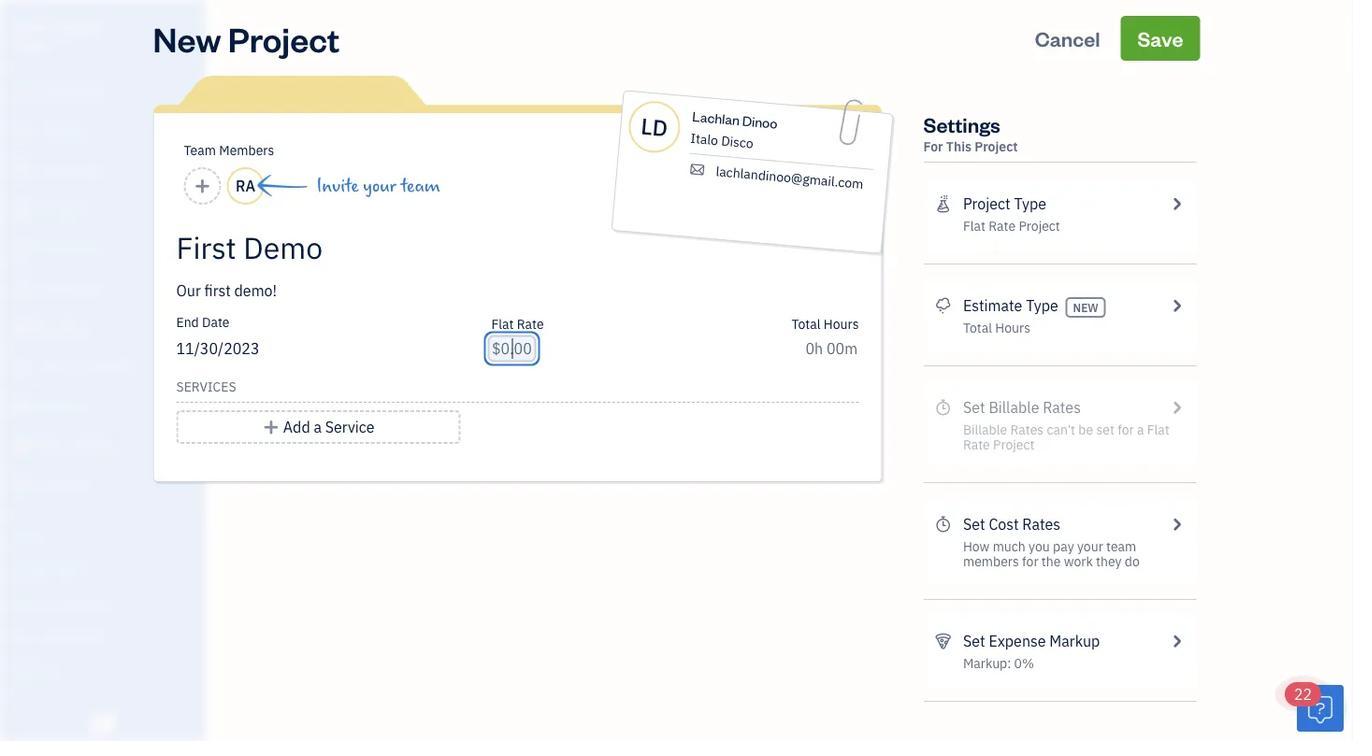 Task type: locate. For each thing, give the bounding box(es) containing it.
items and services
[[14, 596, 113, 612]]

work
[[1064, 553, 1093, 570]]

your right invite
[[363, 176, 396, 196]]

0 vertical spatial type
[[1014, 194, 1046, 214]]

team up items at the bottom left
[[14, 562, 44, 577]]

items and services link
[[5, 588, 200, 621]]

hours down estimate type
[[995, 319, 1031, 337]]

type for project type
[[1014, 194, 1046, 214]]

1 horizontal spatial team
[[184, 142, 216, 159]]

save button
[[1121, 16, 1200, 61]]

owner
[[15, 37, 52, 52]]

project
[[228, 16, 340, 60], [975, 138, 1018, 155], [963, 194, 1011, 214], [1019, 217, 1060, 235]]

the
[[1042, 553, 1061, 570]]

team members link
[[5, 554, 200, 586]]

set up markup: in the bottom of the page
[[963, 632, 985, 651]]

end
[[176, 314, 199, 331]]

0 vertical spatial flat
[[963, 217, 986, 235]]

1 horizontal spatial rate
[[989, 217, 1016, 235]]

set for set expense markup
[[963, 632, 985, 651]]

add a service
[[283, 418, 375, 437]]

1 vertical spatial your
[[1077, 538, 1103, 555]]

total down estimate
[[963, 319, 992, 337]]

add
[[283, 418, 310, 437]]

1 vertical spatial set
[[963, 632, 985, 651]]

you
[[1029, 538, 1050, 555]]

1 vertical spatial chevronright image
[[1168, 513, 1185, 536]]

team
[[401, 176, 440, 196], [1106, 538, 1137, 555]]

set
[[963, 515, 985, 534], [963, 632, 985, 651]]

team right work
[[1106, 538, 1137, 555]]

members up items and services
[[46, 562, 96, 577]]

0 vertical spatial team
[[184, 142, 216, 159]]

1 set from the top
[[963, 515, 985, 534]]

team members up and
[[14, 562, 96, 577]]

services right and
[[67, 596, 113, 612]]

team up add team member image
[[184, 142, 216, 159]]

members
[[963, 553, 1019, 570]]

date
[[202, 314, 230, 331]]

settings inside settings for this project
[[923, 111, 1000, 137]]

team
[[184, 142, 216, 159], [14, 562, 44, 577]]

chart image
[[12, 437, 35, 455]]

bank connections link
[[5, 623, 200, 656]]

how
[[963, 538, 990, 555]]

service
[[325, 418, 375, 437]]

chevronright image
[[1168, 295, 1185, 317]]

flat for flat rate
[[491, 315, 514, 332]]

lachlan dinoo italo disco
[[690, 107, 778, 152]]

1 horizontal spatial team
[[1106, 538, 1137, 555]]

1 horizontal spatial total hours
[[963, 319, 1031, 337]]

2 chevronright image from the top
[[1168, 513, 1185, 536]]

type up flat rate project
[[1014, 194, 1046, 214]]

expense
[[989, 632, 1046, 651]]

1 vertical spatial team
[[1106, 538, 1137, 555]]

settings inside 'link'
[[14, 665, 57, 681]]

0 vertical spatial settings
[[923, 111, 1000, 137]]

0 vertical spatial members
[[219, 142, 274, 159]]

team members up the ra on the top
[[184, 142, 274, 159]]

1 vertical spatial services
[[67, 596, 113, 612]]

0 vertical spatial rate
[[989, 217, 1016, 235]]

cancel button
[[1018, 16, 1117, 61]]

services down end date
[[176, 378, 236, 396]]

set up how
[[963, 515, 985, 534]]

end date
[[176, 314, 230, 331]]

flat down project type
[[963, 217, 986, 235]]

settings
[[923, 111, 1000, 137], [14, 665, 57, 681]]

project image
[[12, 319, 35, 338]]

settings link
[[5, 657, 200, 690]]

1 vertical spatial team members
[[14, 562, 96, 577]]

1 horizontal spatial flat
[[963, 217, 986, 235]]

flat rate
[[491, 315, 544, 332]]

they
[[1096, 553, 1122, 570]]

type for estimate type
[[1026, 296, 1058, 316]]

total
[[792, 315, 821, 332], [963, 319, 992, 337]]

total hours up hourly budget text box
[[792, 315, 859, 332]]

flat rate project
[[963, 217, 1060, 235]]

your inside how much you pay your team members for the work they do
[[1077, 538, 1103, 555]]

hours
[[824, 315, 859, 332], [995, 319, 1031, 337]]

set expense markup
[[963, 632, 1100, 651]]

and
[[45, 596, 65, 612]]

1 horizontal spatial hours
[[995, 319, 1031, 337]]

rate for flat rate
[[517, 315, 544, 332]]

settings up this
[[923, 111, 1000, 137]]

add team member image
[[194, 175, 211, 197]]

0 horizontal spatial rate
[[517, 315, 544, 332]]

members up the ra on the top
[[219, 142, 274, 159]]

rate
[[989, 217, 1016, 235], [517, 315, 544, 332]]

for
[[1022, 553, 1039, 570]]

team members
[[184, 142, 274, 159], [14, 562, 96, 577]]

1 vertical spatial members
[[46, 562, 96, 577]]

0 horizontal spatial settings
[[14, 665, 57, 681]]

bank connections
[[14, 631, 110, 646]]

2 set from the top
[[963, 632, 985, 651]]

0 horizontal spatial your
[[363, 176, 396, 196]]

total hours down estimate
[[963, 319, 1031, 337]]

1 vertical spatial settings
[[14, 665, 57, 681]]

settings down bank
[[14, 665, 57, 681]]

team up project name text box at top
[[401, 176, 440, 196]]

0 horizontal spatial flat
[[491, 315, 514, 332]]

Hourly Budget text field
[[806, 339, 859, 359]]

End date in  format text field
[[176, 339, 404, 359]]

your right the pay
[[1077, 538, 1103, 555]]

oranges
[[50, 17, 103, 35]]

project type
[[963, 194, 1046, 214]]

your
[[363, 176, 396, 196], [1077, 538, 1103, 555]]

payment image
[[12, 240, 35, 259]]

save
[[1138, 25, 1183, 51]]

estimates image
[[935, 295, 952, 317]]

services
[[176, 378, 236, 396], [67, 596, 113, 612]]

bank
[[14, 631, 41, 646]]

0 vertical spatial your
[[363, 176, 396, 196]]

chevronright image for project type
[[1168, 193, 1185, 215]]

freshbooks image
[[88, 712, 118, 734]]

new
[[153, 16, 221, 60]]

0 horizontal spatial team
[[14, 562, 44, 577]]

1 vertical spatial rate
[[517, 315, 544, 332]]

0%
[[1014, 655, 1034, 672]]

dashboard image
[[12, 83, 35, 102]]

3 chevronright image from the top
[[1168, 630, 1185, 653]]

flat
[[963, 217, 986, 235], [491, 315, 514, 332]]

0 vertical spatial services
[[176, 378, 236, 396]]

1 vertical spatial flat
[[491, 315, 514, 332]]

Amount (USD) text field
[[491, 339, 532, 359]]

1 chevronright image from the top
[[1168, 193, 1185, 215]]

22
[[1294, 685, 1312, 705]]

rates
[[1022, 515, 1061, 534]]

members
[[219, 142, 274, 159], [46, 562, 96, 577]]

0 vertical spatial team
[[401, 176, 440, 196]]

total hours
[[792, 315, 859, 332], [963, 319, 1031, 337]]

hours up hourly budget text box
[[824, 315, 859, 332]]

1 horizontal spatial team members
[[184, 142, 274, 159]]

chevronright image
[[1168, 193, 1185, 215], [1168, 513, 1185, 536], [1168, 630, 1185, 653]]

0 vertical spatial chevronright image
[[1168, 193, 1185, 215]]

1 vertical spatial type
[[1026, 296, 1058, 316]]

envelope image
[[687, 161, 707, 178]]

type
[[1014, 194, 1046, 214], [1026, 296, 1058, 316]]

members inside main element
[[46, 562, 96, 577]]

2 vertical spatial chevronright image
[[1168, 630, 1185, 653]]

money image
[[12, 397, 35, 416]]

1 horizontal spatial your
[[1077, 538, 1103, 555]]

0 horizontal spatial members
[[46, 562, 96, 577]]

22 button
[[1285, 683, 1344, 732]]

1 horizontal spatial settings
[[923, 111, 1000, 137]]

1 horizontal spatial total
[[963, 319, 992, 337]]

0 horizontal spatial team members
[[14, 562, 96, 577]]

team members inside main element
[[14, 562, 96, 577]]

0 horizontal spatial services
[[67, 596, 113, 612]]

type left new at the right of page
[[1026, 296, 1058, 316]]

client image
[[12, 123, 35, 141]]

invoice image
[[12, 201, 35, 220]]

add a service button
[[176, 411, 461, 444]]

0 vertical spatial set
[[963, 515, 985, 534]]

total up hourly budget text box
[[792, 315, 821, 332]]

0 vertical spatial team members
[[184, 142, 274, 159]]

flat up amount (usd) text field
[[491, 315, 514, 332]]

rate down project type
[[989, 217, 1016, 235]]

rate up amount (usd) text field
[[517, 315, 544, 332]]

1 vertical spatial team
[[14, 562, 44, 577]]



Task type: vqa. For each thing, say whether or not it's contained in the screenshot.
Summary in Retainer Summary A detailed work summary for your retainer clients
no



Task type: describe. For each thing, give the bounding box(es) containing it.
main element
[[0, 0, 252, 742]]

set for set cost rates
[[963, 515, 985, 534]]

plus image
[[262, 416, 280, 439]]

0 horizontal spatial total hours
[[792, 315, 859, 332]]

resource center badge image
[[1297, 685, 1344, 732]]

expenses image
[[935, 630, 952, 653]]

markup:
[[963, 655, 1011, 672]]

how much you pay your team members for the work they do
[[963, 538, 1140, 570]]

1 horizontal spatial members
[[219, 142, 274, 159]]

invite your team
[[317, 176, 440, 196]]

estimate image
[[12, 162, 35, 180]]

rate for flat rate project
[[989, 217, 1016, 235]]

invite
[[317, 176, 359, 196]]

ruby oranges owner
[[15, 17, 103, 52]]

do
[[1125, 553, 1140, 570]]

cost
[[989, 515, 1019, 534]]

0 horizontal spatial total
[[792, 315, 821, 332]]

report image
[[12, 476, 35, 495]]

dinoo
[[742, 111, 778, 132]]

apps
[[14, 527, 42, 542]]

this
[[946, 138, 972, 155]]

estimate type
[[963, 296, 1058, 316]]

chevronright image for set cost rates
[[1168, 513, 1185, 536]]

team inside how much you pay your team members for the work they do
[[1106, 538, 1137, 555]]

new
[[1073, 300, 1099, 315]]

new project
[[153, 16, 340, 60]]

italo
[[690, 129, 719, 149]]

settings for settings
[[14, 665, 57, 681]]

1 horizontal spatial services
[[176, 378, 236, 396]]

0 horizontal spatial team
[[401, 176, 440, 196]]

settings for settings for this project
[[923, 111, 1000, 137]]

set cost rates
[[963, 515, 1061, 534]]

settings for this project
[[923, 111, 1018, 155]]

chevronright image for set expense markup
[[1168, 630, 1185, 653]]

timetracking image
[[935, 513, 952, 536]]

0 horizontal spatial hours
[[824, 315, 859, 332]]

markup: 0%
[[963, 655, 1034, 672]]

much
[[993, 538, 1026, 555]]

ra
[[236, 176, 255, 196]]

cancel
[[1035, 25, 1100, 51]]

ld
[[640, 111, 669, 143]]

project inside settings for this project
[[975, 138, 1018, 155]]

markup
[[1050, 632, 1100, 651]]

a
[[314, 418, 322, 437]]

Project Description text field
[[176, 280, 691, 302]]

connections
[[43, 631, 110, 646]]

team inside main element
[[14, 562, 44, 577]]

timer image
[[12, 358, 35, 377]]

pay
[[1053, 538, 1074, 555]]

ruby
[[15, 17, 47, 35]]

projects image
[[935, 193, 952, 215]]

apps link
[[5, 519, 200, 552]]

flat for flat rate project
[[963, 217, 986, 235]]

Project Name text field
[[176, 229, 691, 267]]

expense image
[[12, 280, 35, 298]]

lachlan
[[692, 107, 741, 129]]

estimate
[[963, 296, 1022, 316]]

disco
[[721, 132, 754, 152]]

for
[[923, 138, 943, 155]]

services inside main element
[[67, 596, 113, 612]]

lachlandinoo@gmail.com
[[715, 163, 864, 193]]

items
[[14, 596, 43, 612]]



